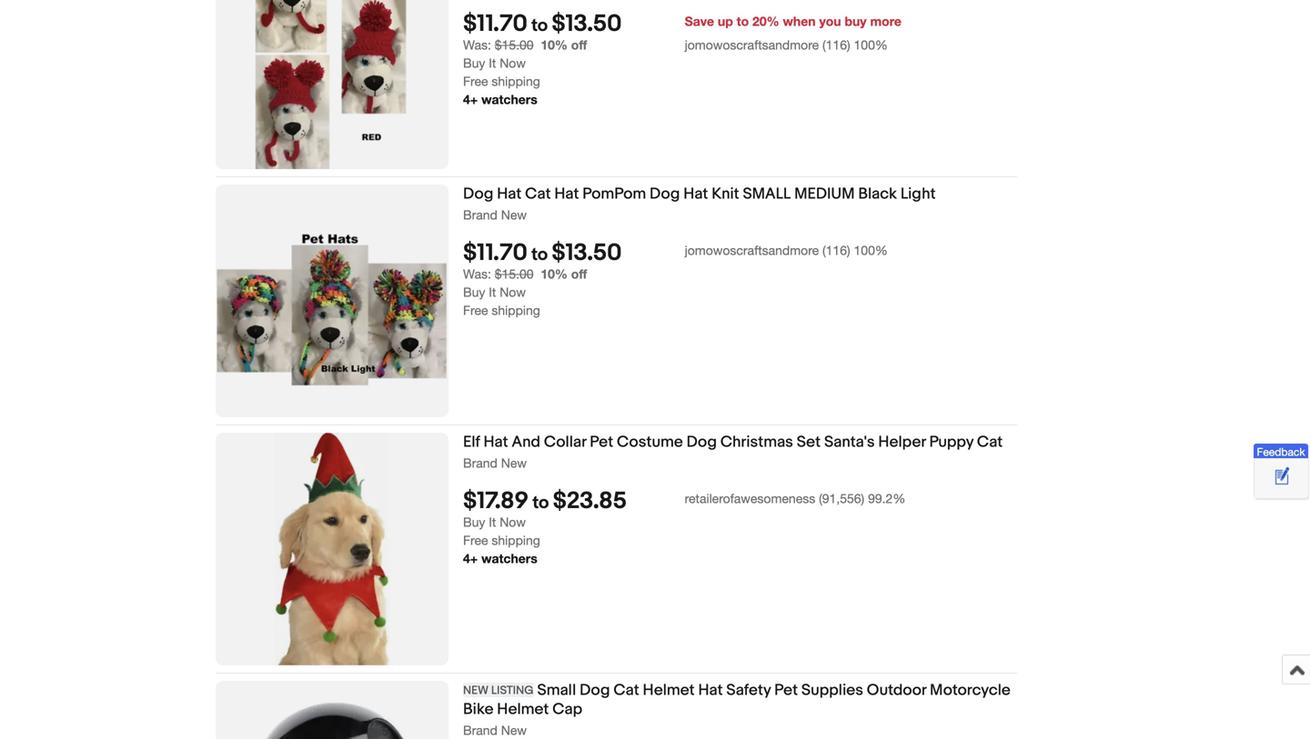 Task type: locate. For each thing, give the bounding box(es) containing it.
helper
[[878, 433, 926, 452]]

retailerofawesomeness
[[685, 492, 816, 507]]

100% down "more"
[[854, 37, 888, 52]]

brand
[[463, 207, 498, 222], [463, 456, 498, 471], [463, 723, 498, 738]]

now for retailerofawesomeness (91,556) 99.2% buy it now free shipping 4+ watchers
[[500, 515, 526, 530]]

hat inside "elf hat and collar pet costume dog christmas set santa's helper puppy cat brand new"
[[484, 433, 508, 452]]

2 vertical spatial shipping
[[492, 533, 540, 548]]

jomowoscraftsandmore down dog hat cat hat pompom dog hat knit small medium black light link
[[685, 243, 819, 258]]

1 vertical spatial $15.00
[[495, 267, 534, 282]]

0 vertical spatial cat
[[525, 185, 551, 204]]

elf hat and collar pet costume dog christmas set santa's helper puppy cat image
[[216, 433, 449, 666]]

off
[[571, 37, 587, 52], [571, 267, 587, 282]]

cat inside dog hat cat hat pompom dog hat knit small medium black light brand new
[[525, 185, 551, 204]]

you
[[819, 14, 841, 29]]

0 vertical spatial 100%
[[854, 37, 888, 52]]

0 vertical spatial watchers
[[481, 92, 538, 107]]

when
[[783, 14, 816, 29]]

1 shipping from the top
[[492, 74, 540, 89]]

elf hat and collar pet costume dog christmas set santa's helper puppy cat link
[[463, 433, 1017, 455]]

now
[[500, 56, 526, 71], [500, 285, 526, 300], [500, 515, 526, 530]]

$15.00
[[495, 37, 534, 52], [495, 267, 534, 282]]

outdoor
[[867, 682, 927, 701]]

dog hat cat hat pompom dog hat knit small medium black light heading
[[463, 185, 936, 204]]

to
[[737, 14, 749, 29], [531, 15, 548, 37], [531, 244, 548, 266], [533, 493, 549, 514]]

0 vertical spatial brand
[[463, 207, 498, 222]]

1 vertical spatial free
[[463, 303, 488, 318]]

1 vertical spatial now
[[500, 285, 526, 300]]

now inside jomowoscraftsandmore (116) 100% was: $15.00 10% off buy it now free shipping
[[500, 285, 526, 300]]

2 $13.50 from the top
[[552, 239, 622, 268]]

100% down 'black'
[[854, 243, 888, 258]]

1 vertical spatial 100%
[[854, 243, 888, 258]]

100% for jomowoscraftsandmore (116) 100% buy it now free shipping 4+ watchers
[[854, 37, 888, 52]]

2 (116) from the top
[[823, 243, 850, 258]]

1 vertical spatial watchers
[[481, 552, 538, 567]]

to inside $17.89 to $23.85
[[533, 493, 549, 514]]

dog
[[463, 185, 494, 204], [650, 185, 680, 204], [687, 433, 717, 452], [580, 682, 610, 701]]

helmet down listing on the left bottom
[[497, 701, 549, 720]]

free
[[463, 74, 488, 89], [463, 303, 488, 318], [463, 533, 488, 548]]

0 vertical spatial now
[[500, 56, 526, 71]]

1 horizontal spatial cat
[[614, 682, 639, 701]]

more
[[870, 14, 902, 29]]

2 vertical spatial cat
[[614, 682, 639, 701]]

2 vertical spatial now
[[500, 515, 526, 530]]

$11.70 for free shipping
[[463, 239, 528, 268]]

0 vertical spatial off
[[571, 37, 587, 52]]

(116) inside jomowoscraftsandmore (116) 100% was: $15.00 10% off buy it now free shipping
[[823, 243, 850, 258]]

2 free from the top
[[463, 303, 488, 318]]

1 buy from the top
[[463, 56, 485, 71]]

$11.70 to $13.50
[[463, 10, 622, 38], [463, 239, 622, 268]]

1 was: from the top
[[463, 37, 491, 52]]

2 vertical spatial it
[[489, 515, 496, 530]]

it inside jomowoscraftsandmore (116) 100% was: $15.00 10% off buy it now free shipping
[[489, 285, 496, 300]]

1 $13.50 from the top
[[552, 10, 622, 38]]

(116) down you
[[823, 37, 850, 52]]

1 $11.70 to $13.50 from the top
[[463, 10, 622, 38]]

4+
[[463, 92, 478, 107], [463, 552, 478, 567]]

(116) inside 'jomowoscraftsandmore (116) 100% buy it now free shipping 4+ watchers'
[[823, 37, 850, 52]]

buy
[[463, 56, 485, 71], [463, 285, 485, 300], [463, 515, 485, 530]]

cat for small dog cat helmet hat safety pet supplies outdoor motorcycle bike helmet cap
[[614, 682, 639, 701]]

1 10% from the top
[[541, 37, 568, 52]]

2 off from the top
[[571, 267, 587, 282]]

watchers for jomowoscraftsandmore (116) 100% buy it now free shipping 4+ watchers
[[481, 92, 538, 107]]

pompom
[[583, 185, 646, 204]]

pet right 'safety'
[[774, 682, 798, 701]]

1 100% from the top
[[854, 37, 888, 52]]

10% inside save up to 20% when you buy more was: $15.00 10% off
[[541, 37, 568, 52]]

hat
[[497, 185, 522, 204], [554, 185, 579, 204], [684, 185, 708, 204], [484, 433, 508, 452], [698, 682, 723, 701]]

1 vertical spatial cat
[[977, 433, 1003, 452]]

$11.70
[[463, 10, 528, 38], [463, 239, 528, 268]]

watchers inside 'jomowoscraftsandmore (116) 100% buy it now free shipping 4+ watchers'
[[481, 92, 538, 107]]

0 horizontal spatial cat
[[525, 185, 551, 204]]

jomowoscraftsandmore down the 20%
[[685, 37, 819, 52]]

3 it from the top
[[489, 515, 496, 530]]

1 now from the top
[[500, 56, 526, 71]]

jomowoscraftsandmore inside jomowoscraftsandmore (116) 100% was: $15.00 10% off buy it now free shipping
[[685, 243, 819, 258]]

0 vertical spatial jomowoscraftsandmore
[[685, 37, 819, 52]]

2 it from the top
[[489, 285, 496, 300]]

1 vertical spatial it
[[489, 285, 496, 300]]

1 vertical spatial buy
[[463, 285, 485, 300]]

0 vertical spatial $15.00
[[495, 37, 534, 52]]

watchers
[[481, 92, 538, 107], [481, 552, 538, 567]]

cat left pompom at the top left of page
[[525, 185, 551, 204]]

100% inside jomowoscraftsandmore (116) 100% was: $15.00 10% off buy it now free shipping
[[854, 243, 888, 258]]

0 vertical spatial shipping
[[492, 74, 540, 89]]

10%
[[541, 37, 568, 52], [541, 267, 568, 282]]

pet right collar
[[590, 433, 613, 452]]

3 brand from the top
[[463, 723, 498, 738]]

now inside retailerofawesomeness (91,556) 99.2% buy it now free shipping 4+ watchers
[[500, 515, 526, 530]]

2 shipping from the top
[[492, 303, 540, 318]]

3 now from the top
[[500, 515, 526, 530]]

1 vertical spatial was:
[[463, 267, 491, 282]]

2 vertical spatial buy
[[463, 515, 485, 530]]

1 vertical spatial pet
[[774, 682, 798, 701]]

buy inside 'jomowoscraftsandmore (116) 100% buy it now free shipping 4+ watchers'
[[463, 56, 485, 71]]

1 (116) from the top
[[823, 37, 850, 52]]

cat
[[525, 185, 551, 204], [977, 433, 1003, 452], [614, 682, 639, 701]]

2 buy from the top
[[463, 285, 485, 300]]

1 brand from the top
[[463, 207, 498, 222]]

0 vertical spatial pet
[[590, 433, 613, 452]]

(116)
[[823, 37, 850, 52], [823, 243, 850, 258]]

$11.70 for buy it now
[[463, 10, 528, 38]]

1 $11.70 from the top
[[463, 10, 528, 38]]

shipping inside retailerofawesomeness (91,556) 99.2% buy it now free shipping 4+ watchers
[[492, 533, 540, 548]]

helmet left 'safety'
[[643, 682, 695, 701]]

pet
[[590, 433, 613, 452], [774, 682, 798, 701]]

3 shipping from the top
[[492, 533, 540, 548]]

2 100% from the top
[[854, 243, 888, 258]]

2 $11.70 to $13.50 from the top
[[463, 239, 622, 268]]

0 horizontal spatial pet
[[590, 433, 613, 452]]

1 vertical spatial brand
[[463, 456, 498, 471]]

shipping
[[492, 74, 540, 89], [492, 303, 540, 318], [492, 533, 540, 548]]

100% inside 'jomowoscraftsandmore (116) 100% buy it now free shipping 4+ watchers'
[[854, 37, 888, 52]]

0 vertical spatial was:
[[463, 37, 491, 52]]

0 vertical spatial it
[[489, 56, 496, 71]]

1 vertical spatial $13.50
[[552, 239, 622, 268]]

buy inside retailerofawesomeness (91,556) 99.2% buy it now free shipping 4+ watchers
[[463, 515, 485, 530]]

1 jomowoscraftsandmore from the top
[[685, 37, 819, 52]]

0 vertical spatial free
[[463, 74, 488, 89]]

cat inside small dog cat helmet hat safety pet supplies outdoor motorcycle bike helmet cap
[[614, 682, 639, 701]]

jomowoscraftsandmore
[[685, 37, 819, 52], [685, 243, 819, 258]]

small dog cat helmet hat safety pet supplies outdoor motorcycle bike helmet cap
[[463, 682, 1011, 720]]

1 vertical spatial (116)
[[823, 243, 850, 258]]

small
[[537, 682, 576, 701]]

black
[[858, 185, 897, 204]]

2 watchers from the top
[[481, 552, 538, 567]]

save up to 20% when you buy more was: $15.00 10% off
[[463, 14, 902, 52]]

jomowoscraftsandmore inside 'jomowoscraftsandmore (116) 100% buy it now free shipping 4+ watchers'
[[685, 37, 819, 52]]

it
[[489, 56, 496, 71], [489, 285, 496, 300], [489, 515, 496, 530]]

collar
[[544, 433, 586, 452]]

was: inside save up to 20% when you buy more was: $15.00 10% off
[[463, 37, 491, 52]]

helmet
[[643, 682, 695, 701], [497, 701, 549, 720]]

1 vertical spatial shipping
[[492, 303, 540, 318]]

it inside retailerofawesomeness (91,556) 99.2% buy it now free shipping 4+ watchers
[[489, 515, 496, 530]]

2 $15.00 from the top
[[495, 267, 534, 282]]

1 it from the top
[[489, 56, 496, 71]]

retailerofawesomeness (91,556) 99.2% buy it now free shipping 4+ watchers
[[463, 492, 906, 567]]

0 vertical spatial $11.70
[[463, 10, 528, 38]]

off inside save up to 20% when you buy more was: $15.00 10% off
[[571, 37, 587, 52]]

1 $15.00 from the top
[[495, 37, 534, 52]]

4+ inside retailerofawesomeness (91,556) 99.2% buy it now free shipping 4+ watchers
[[463, 552, 478, 567]]

3 free from the top
[[463, 533, 488, 548]]

set
[[797, 433, 821, 452]]

cat right the cap
[[614, 682, 639, 701]]

2 was: from the top
[[463, 267, 491, 282]]

free inside retailerofawesomeness (91,556) 99.2% buy it now free shipping 4+ watchers
[[463, 533, 488, 548]]

1 vertical spatial $11.70 to $13.50
[[463, 239, 622, 268]]

2 10% from the top
[[541, 267, 568, 282]]

and
[[512, 433, 540, 452]]

2 jomowoscraftsandmore from the top
[[685, 243, 819, 258]]

(91,556)
[[819, 492, 865, 507]]

100%
[[854, 37, 888, 52], [854, 243, 888, 258]]

2 vertical spatial brand
[[463, 723, 498, 738]]

to for buy it now
[[531, 244, 548, 266]]

0 vertical spatial $11.70 to $13.50
[[463, 10, 622, 38]]

2 vertical spatial free
[[463, 533, 488, 548]]

1 vertical spatial jomowoscraftsandmore
[[685, 243, 819, 258]]

3 buy from the top
[[463, 515, 485, 530]]

1 off from the top
[[571, 37, 587, 52]]

0 vertical spatial $13.50
[[552, 10, 622, 38]]

watchers inside retailerofawesomeness (91,556) 99.2% buy it now free shipping 4+ watchers
[[481, 552, 538, 567]]

0 vertical spatial 10%
[[541, 37, 568, 52]]

shipping inside jomowoscraftsandmore (116) 100% was: $15.00 10% off buy it now free shipping
[[492, 303, 540, 318]]

was:
[[463, 37, 491, 52], [463, 267, 491, 282]]

0 vertical spatial (116)
[[823, 37, 850, 52]]

1 free from the top
[[463, 74, 488, 89]]

free inside jomowoscraftsandmore (116) 100% was: $15.00 10% off buy it now free shipping
[[463, 303, 488, 318]]

2 now from the top
[[500, 285, 526, 300]]

2 horizontal spatial cat
[[977, 433, 1003, 452]]

santa's
[[824, 433, 875, 452]]

20%
[[753, 14, 779, 29]]

1 4+ from the top
[[463, 92, 478, 107]]

1 vertical spatial 4+
[[463, 552, 478, 567]]

2 brand from the top
[[463, 456, 498, 471]]

1 watchers from the top
[[481, 92, 538, 107]]

pet inside small dog cat helmet hat safety pet supplies outdoor motorcycle bike helmet cap
[[774, 682, 798, 701]]

it inside 'jomowoscraftsandmore (116) 100% buy it now free shipping 4+ watchers'
[[489, 56, 496, 71]]

0 horizontal spatial helmet
[[497, 701, 549, 720]]

0 vertical spatial buy
[[463, 56, 485, 71]]

cap
[[553, 701, 582, 720]]

1 vertical spatial off
[[571, 267, 587, 282]]

buy inside jomowoscraftsandmore (116) 100% was: $15.00 10% off buy it now free shipping
[[463, 285, 485, 300]]

shipping inside 'jomowoscraftsandmore (116) 100% buy it now free shipping 4+ watchers'
[[492, 74, 540, 89]]

$17.89 to $23.85
[[463, 488, 627, 516]]

free inside 'jomowoscraftsandmore (116) 100% buy it now free shipping 4+ watchers'
[[463, 74, 488, 89]]

1 vertical spatial 10%
[[541, 267, 568, 282]]

0 vertical spatial 4+
[[463, 92, 478, 107]]

2 $11.70 from the top
[[463, 239, 528, 268]]

(116) down the medium
[[823, 243, 850, 258]]

dog hat cat hat pompom dog hat knit small medium black light brand new
[[463, 185, 936, 222]]

(116) for jomowoscraftsandmore (116) 100% buy it now free shipping 4+ watchers
[[823, 37, 850, 52]]

new
[[501, 207, 527, 222], [501, 456, 527, 471], [463, 684, 489, 698], [501, 723, 527, 738]]

$13.50
[[552, 10, 622, 38], [552, 239, 622, 268]]

1 vertical spatial $11.70
[[463, 239, 528, 268]]

cat right puppy
[[977, 433, 1003, 452]]

1 horizontal spatial pet
[[774, 682, 798, 701]]

now inside 'jomowoscraftsandmore (116) 100% buy it now free shipping 4+ watchers'
[[500, 56, 526, 71]]

2 4+ from the top
[[463, 552, 478, 567]]

watchers for retailerofawesomeness (91,556) 99.2% buy it now free shipping 4+ watchers
[[481, 552, 538, 567]]

4+ inside 'jomowoscraftsandmore (116) 100% buy it now free shipping 4+ watchers'
[[463, 92, 478, 107]]



Task type: vqa. For each thing, say whether or not it's contained in the screenshot.
Retailerofawesomeness (91,556) 99.2% Buy It Now Free Shipping 4+ Watchers
yes



Task type: describe. For each thing, give the bounding box(es) containing it.
dog hat cat pet pompom dog hat knit crochet dog hat small medium - red image
[[254, 0, 410, 169]]

4+ for jomowoscraftsandmore (116) 100% buy it now free shipping 4+ watchers
[[463, 92, 478, 107]]

safety
[[726, 682, 771, 701]]

$15.00 inside jomowoscraftsandmore (116) 100% was: $15.00 10% off buy it now free shipping
[[495, 267, 534, 282]]

jomowoscraftsandmore for jomowoscraftsandmore (116) 100% buy it now free shipping 4+ watchers
[[685, 37, 819, 52]]

cat for dog hat cat hat pompom dog hat knit small medium black light brand new
[[525, 185, 551, 204]]

$11.70 to $13.50 for buy it now
[[463, 10, 622, 38]]

jomowoscraftsandmore for jomowoscraftsandmore (116) 100% was: $15.00 10% off buy it now free shipping
[[685, 243, 819, 258]]

jomowoscraftsandmore (116) 100% buy it now free shipping 4+ watchers
[[463, 37, 888, 107]]

knit
[[712, 185, 739, 204]]

dog hat cat hat pompom dog hat knit small medium black light image
[[217, 185, 447, 418]]

elf hat and collar pet costume dog christmas set santa's helper puppy cat heading
[[463, 433, 1003, 452]]

dog hat cat hat pompom dog hat knit small medium black light link
[[463, 185, 1017, 207]]

elf
[[463, 433, 480, 452]]

was: inside jomowoscraftsandmore (116) 100% was: $15.00 10% off buy it now free shipping
[[463, 267, 491, 282]]

buy
[[845, 14, 867, 29]]

costume
[[617, 433, 683, 452]]

99.2%
[[868, 492, 906, 507]]

small dog cat helmet hat safety pet supplies outdoor motorcycle bike helmet cap image
[[216, 682, 449, 740]]

brand inside dog hat cat hat pompom dog hat knit small medium black light brand new
[[463, 207, 498, 222]]

new inside small dog cat helmet hat safety pet supplies outdoor motorcycle bike helmet cap heading
[[463, 684, 489, 698]]

it for jomowoscraftsandmore (116) 100% buy it now free shipping 4+ watchers
[[489, 56, 496, 71]]

brand inside "elf hat and collar pet costume dog christmas set santa's helper puppy cat brand new"
[[463, 456, 498, 471]]

now for jomowoscraftsandmore (116) 100% buy it now free shipping 4+ watchers
[[500, 56, 526, 71]]

free for retailerofawesomeness (91,556) 99.2% buy it now free shipping 4+ watchers
[[463, 533, 488, 548]]

new inside dog hat cat hat pompom dog hat knit small medium black light brand new
[[501, 207, 527, 222]]

it for retailerofawesomeness (91,556) 99.2% buy it now free shipping 4+ watchers
[[489, 515, 496, 530]]

save
[[685, 14, 714, 29]]

(116) for jomowoscraftsandmore (116) 100% was: $15.00 10% off buy it now free shipping
[[823, 243, 850, 258]]

supplies
[[802, 682, 863, 701]]

to for free shipping
[[533, 493, 549, 514]]

$13.50 for free shipping
[[552, 239, 622, 268]]

elf hat and collar pet costume dog christmas set santa's helper puppy cat brand new
[[463, 433, 1003, 471]]

jomowoscraftsandmore (116) 100% was: $15.00 10% off buy it now free shipping
[[463, 243, 888, 318]]

cat inside "elf hat and collar pet costume dog christmas set santa's helper puppy cat brand new"
[[977, 433, 1003, 452]]

motorcycle
[[930, 682, 1011, 701]]

$15.00 inside save up to 20% when you buy more was: $15.00 10% off
[[495, 37, 534, 52]]

small dog cat helmet hat safety pet supplies outdoor motorcycle bike helmet cap heading
[[463, 682, 1011, 720]]

light
[[901, 185, 936, 204]]

small
[[743, 185, 791, 204]]

$11.70 to $13.50 for free shipping
[[463, 239, 622, 268]]

$23.85
[[553, 488, 627, 516]]

new inside "elf hat and collar pet costume dog christmas set santa's helper puppy cat brand new"
[[501, 456, 527, 471]]

new listing
[[463, 684, 534, 698]]

1 horizontal spatial helmet
[[643, 682, 695, 701]]

to inside save up to 20% when you buy more was: $15.00 10% off
[[737, 14, 749, 29]]

pet inside "elf hat and collar pet costume dog christmas set santa's helper puppy cat brand new"
[[590, 433, 613, 452]]

to for jomowoscraftsandmore (116) 100%
[[531, 15, 548, 37]]

shipping for jomowoscraftsandmore (116) 100% buy it now free shipping 4+ watchers
[[492, 74, 540, 89]]

bike
[[463, 701, 494, 720]]

buy for jomowoscraftsandmore (116) 100% buy it now free shipping 4+ watchers
[[463, 56, 485, 71]]

hat inside small dog cat helmet hat safety pet supplies outdoor motorcycle bike helmet cap
[[698, 682, 723, 701]]

brand new
[[463, 723, 527, 738]]

listing
[[491, 684, 534, 698]]

$13.50 for buy it now
[[552, 10, 622, 38]]

medium
[[794, 185, 855, 204]]

shipping for retailerofawesomeness (91,556) 99.2% buy it now free shipping 4+ watchers
[[492, 533, 540, 548]]

4+ for retailerofawesomeness (91,556) 99.2% buy it now free shipping 4+ watchers
[[463, 552, 478, 567]]

puppy
[[929, 433, 974, 452]]

buy for retailerofawesomeness (91,556) 99.2% buy it now free shipping 4+ watchers
[[463, 515, 485, 530]]

$17.89
[[463, 488, 529, 516]]

up
[[718, 14, 733, 29]]

100% for jomowoscraftsandmore (116) 100% was: $15.00 10% off buy it now free shipping
[[854, 243, 888, 258]]

dog inside small dog cat helmet hat safety pet supplies outdoor motorcycle bike helmet cap
[[580, 682, 610, 701]]

dog inside "elf hat and collar pet costume dog christmas set santa's helper puppy cat brand new"
[[687, 433, 717, 452]]

christmas
[[721, 433, 793, 452]]

feedback
[[1257, 446, 1305, 458]]

free for jomowoscraftsandmore (116) 100% buy it now free shipping 4+ watchers
[[463, 74, 488, 89]]

off inside jomowoscraftsandmore (116) 100% was: $15.00 10% off buy it now free shipping
[[571, 267, 587, 282]]

10% inside jomowoscraftsandmore (116) 100% was: $15.00 10% off buy it now free shipping
[[541, 267, 568, 282]]



